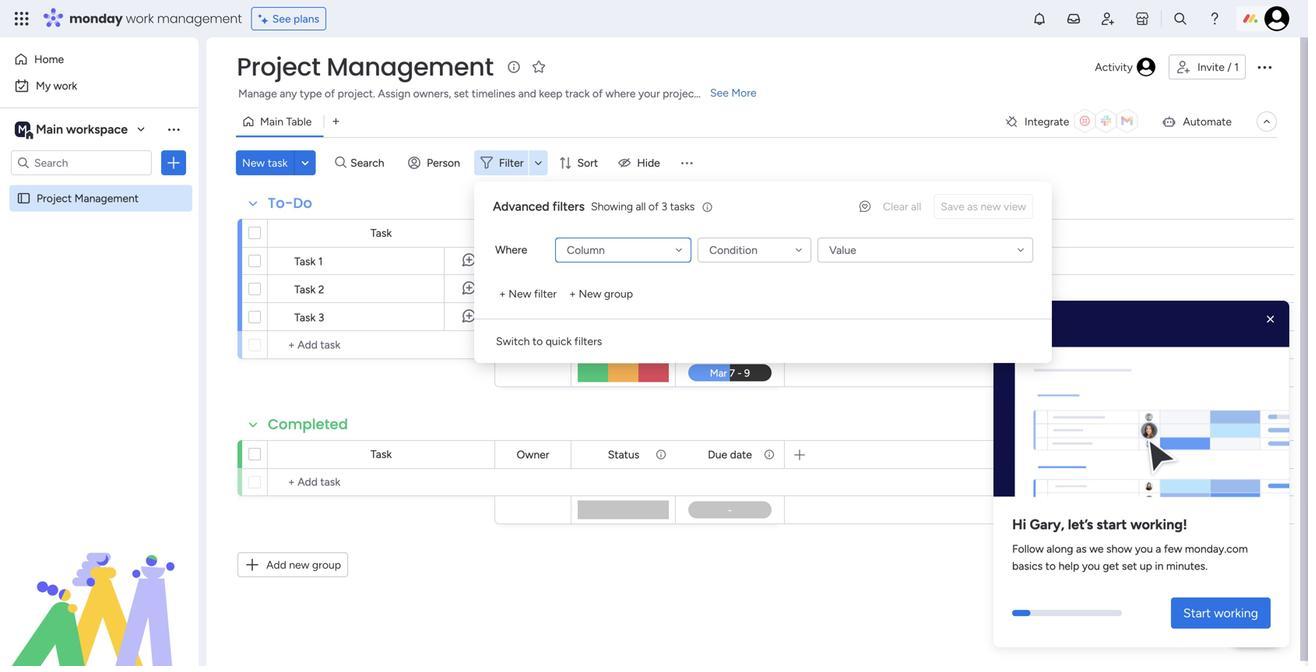 Task type: describe. For each thing, give the bounding box(es) containing it.
task for task 2
[[294, 283, 316, 296]]

status field for completed
[[604, 446, 644, 463]]

close image
[[1263, 312, 1279, 327]]

7
[[737, 255, 743, 267]]

new task button
[[236, 150, 294, 175]]

timelines
[[472, 87, 516, 100]]

invite members image
[[1101, 11, 1116, 26]]

home
[[34, 53, 64, 66]]

task 2
[[294, 283, 325, 296]]

status for to-do
[[608, 227, 640, 240]]

due date for 1st due date field from the bottom of the page
[[708, 448, 752, 461]]

show
[[1107, 542, 1133, 555]]

0 vertical spatial management
[[327, 49, 494, 84]]

start
[[1097, 516, 1127, 533]]

monday marketplace image
[[1135, 11, 1151, 26]]

my work link
[[9, 73, 189, 98]]

0 horizontal spatial lottie animation image
[[0, 509, 199, 666]]

add new group button
[[238, 552, 348, 577]]

0 horizontal spatial new
[[289, 558, 310, 571]]

1 vertical spatial lottie animation element
[[0, 509, 199, 666]]

track
[[565, 87, 590, 100]]

activity
[[1095, 60, 1133, 74]]

invite / 1 button
[[1169, 55, 1246, 79]]

we
[[1090, 542, 1104, 555]]

keep
[[539, 87, 563, 100]]

my
[[36, 79, 51, 92]]

automate
[[1184, 115, 1232, 128]]

column
[[567, 243, 605, 257]]

clear all
[[883, 200, 922, 213]]

status field for to-do
[[604, 225, 644, 242]]

management
[[157, 10, 242, 27]]

manage any type of project. assign owners, set timelines and keep track of where your project stands.
[[238, 87, 736, 100]]

main for main workspace
[[36, 122, 63, 137]]

Search in workspace field
[[33, 154, 130, 172]]

2
[[318, 283, 325, 296]]

main workspace
[[36, 122, 128, 137]]

clear all button
[[877, 194, 928, 219]]

To-Do field
[[264, 193, 316, 213]]

see for see more
[[710, 86, 729, 99]]

main table button
[[236, 109, 324, 134]]

start working button
[[1171, 597, 1271, 629]]

management inside list box
[[74, 192, 139, 205]]

add
[[266, 558, 286, 571]]

up
[[1140, 559, 1153, 572]]

owner
[[517, 448, 550, 461]]

along
[[1047, 542, 1074, 555]]

person button
[[402, 150, 470, 175]]

task 3
[[294, 311, 324, 324]]

workspace options image
[[166, 121, 181, 137]]

menu image
[[679, 155, 695, 171]]

angle down image
[[302, 157, 309, 169]]

0 vertical spatial project management
[[237, 49, 494, 84]]

filters inside button
[[575, 335, 602, 348]]

see plans button
[[251, 7, 326, 30]]

task for task 1
[[294, 255, 316, 268]]

0 horizontal spatial of
[[325, 87, 335, 100]]

working!
[[1131, 516, 1188, 533]]

my work option
[[9, 73, 189, 98]]

activity button
[[1089, 55, 1163, 79]]

date for 1st due date field from the top of the page
[[730, 227, 752, 240]]

as inside button
[[968, 200, 978, 213]]

3 inside advanced filters showing all of 3 tasks
[[662, 200, 668, 213]]

mar 9
[[718, 310, 743, 323]]

project inside list box
[[37, 192, 72, 205]]

all inside button
[[911, 200, 922, 213]]

your
[[639, 87, 660, 100]]

help
[[1059, 559, 1080, 572]]

+ new group button
[[563, 281, 640, 306]]

0 vertical spatial you
[[1135, 542, 1154, 555]]

of inside advanced filters showing all of 3 tasks
[[649, 200, 659, 213]]

stands.
[[701, 87, 736, 100]]

integrate
[[1025, 115, 1070, 128]]

0 vertical spatial lottie animation image
[[994, 307, 1290, 503]]

monday work management
[[69, 10, 242, 27]]

date for 1st due date field from the bottom of the page
[[730, 448, 752, 461]]

task up + add task text box
[[371, 448, 392, 461]]

0 vertical spatial project
[[237, 49, 321, 84]]

view
[[1004, 200, 1027, 213]]

start
[[1184, 606, 1211, 620]]

sort
[[578, 156, 598, 169]]

1 horizontal spatial of
[[593, 87, 603, 100]]

where
[[495, 243, 528, 256]]

+ new group
[[569, 287, 633, 300]]

workspace image
[[15, 121, 30, 138]]

0 horizontal spatial new
[[242, 156, 265, 169]]

/
[[1228, 60, 1232, 74]]

new for + new filter
[[509, 287, 532, 300]]

gary orlando image
[[1265, 6, 1290, 31]]

9
[[737, 310, 743, 323]]

+ for + new filter
[[499, 287, 506, 300]]

see more
[[710, 86, 757, 99]]

options image
[[1256, 58, 1274, 76]]

integrate button
[[999, 105, 1149, 138]]

invite / 1
[[1198, 60, 1239, 74]]

clear
[[883, 200, 909, 213]]

task for task 3
[[294, 311, 316, 324]]

assign
[[378, 87, 411, 100]]

see plans
[[272, 12, 319, 25]]

it
[[649, 254, 656, 268]]

status for completed
[[608, 448, 640, 461]]

home link
[[9, 47, 189, 72]]

plans
[[294, 12, 319, 25]]

get
[[1103, 559, 1120, 572]]

1 vertical spatial 3
[[318, 311, 324, 324]]



Task type: locate. For each thing, give the bounding box(es) containing it.
0 horizontal spatial 3
[[318, 311, 324, 324]]

monday
[[69, 10, 123, 27]]

basics
[[1013, 559, 1043, 572]]

1 horizontal spatial 1
[[1235, 60, 1239, 74]]

new
[[981, 200, 1001, 213], [289, 558, 310, 571]]

stuck
[[610, 310, 638, 323]]

work inside option
[[53, 79, 77, 92]]

0 horizontal spatial to
[[533, 335, 543, 348]]

2 due date field from the top
[[704, 446, 756, 463]]

hi gary, let's start working!
[[1013, 516, 1188, 533]]

2 due from the top
[[708, 448, 728, 461]]

done
[[611, 282, 636, 295]]

set inside follow along as we show you a few monday.com basics to help you get set up in minutes.
[[1122, 559, 1138, 572]]

1 vertical spatial status field
[[604, 446, 644, 463]]

person
[[427, 156, 460, 169]]

on
[[634, 254, 647, 268]]

1 horizontal spatial main
[[260, 115, 284, 128]]

option
[[0, 184, 199, 187]]

work for my
[[53, 79, 77, 92]]

0 vertical spatial due date field
[[704, 225, 756, 242]]

filter button
[[474, 150, 548, 175]]

mar for mar 9
[[718, 310, 735, 323]]

help image
[[1207, 11, 1223, 26]]

0 horizontal spatial you
[[1083, 559, 1101, 572]]

1 right /
[[1235, 60, 1239, 74]]

notifications image
[[1032, 11, 1048, 26]]

new task
[[242, 156, 288, 169]]

2 status from the top
[[608, 448, 640, 461]]

management up assign
[[327, 49, 494, 84]]

1 all from the left
[[636, 200, 646, 213]]

and
[[519, 87, 537, 100]]

see for see plans
[[272, 12, 291, 25]]

1 horizontal spatial as
[[1076, 542, 1087, 555]]

new left the filter
[[509, 287, 532, 300]]

1 vertical spatial as
[[1076, 542, 1087, 555]]

1 vertical spatial project management
[[37, 192, 139, 205]]

main left table
[[260, 115, 284, 128]]

workspace
[[66, 122, 128, 137]]

update feed image
[[1066, 11, 1082, 26]]

0 horizontal spatial main
[[36, 122, 63, 137]]

manage
[[238, 87, 277, 100]]

filters right quick
[[575, 335, 602, 348]]

add to favorites image
[[531, 59, 547, 74]]

1 mar from the top
[[718, 255, 735, 267]]

1 horizontal spatial project management
[[237, 49, 494, 84]]

1 vertical spatial status
[[608, 448, 640, 461]]

1 horizontal spatial 3
[[662, 200, 668, 213]]

new left view
[[981, 200, 1001, 213]]

2 date from the top
[[730, 448, 752, 461]]

Due date field
[[704, 225, 756, 242], [704, 446, 756, 463]]

sort button
[[553, 150, 608, 175]]

project
[[663, 87, 698, 100]]

arrow down image
[[529, 153, 548, 172]]

1 inside button
[[1235, 60, 1239, 74]]

1 vertical spatial management
[[74, 192, 139, 205]]

Owner field
[[513, 446, 553, 463]]

0 vertical spatial 1
[[1235, 60, 1239, 74]]

2 status field from the top
[[604, 446, 644, 463]]

task up the task 2
[[294, 255, 316, 268]]

0 horizontal spatial 1
[[318, 255, 323, 268]]

0 vertical spatial as
[[968, 200, 978, 213]]

+ new filter
[[499, 287, 557, 300]]

+ inside button
[[499, 287, 506, 300]]

1 vertical spatial due date
[[708, 448, 752, 461]]

to-
[[268, 193, 293, 213]]

1 vertical spatial mar
[[718, 310, 735, 323]]

owners,
[[413, 87, 451, 100]]

due date
[[708, 227, 752, 240], [708, 448, 752, 461]]

1 horizontal spatial you
[[1135, 542, 1154, 555]]

1 vertical spatial group
[[312, 558, 341, 571]]

task
[[268, 156, 288, 169]]

0 vertical spatial group
[[604, 287, 633, 300]]

lottie animation element
[[994, 301, 1290, 503], [0, 509, 199, 666]]

+ Add task text field
[[276, 473, 488, 492]]

+ inside button
[[569, 287, 576, 300]]

as
[[968, 200, 978, 213], [1076, 542, 1087, 555]]

filters
[[553, 199, 585, 214], [575, 335, 602, 348]]

value
[[830, 243, 857, 257]]

project management inside list box
[[37, 192, 139, 205]]

due date for 1st due date field from the top of the page
[[708, 227, 752, 240]]

new left task
[[242, 156, 265, 169]]

let's
[[1068, 516, 1094, 533]]

in
[[1155, 559, 1164, 572]]

new right add
[[289, 558, 310, 571]]

0 horizontal spatial management
[[74, 192, 139, 205]]

status
[[608, 227, 640, 240], [608, 448, 640, 461]]

1 horizontal spatial management
[[327, 49, 494, 84]]

main inside "workspace selection" element
[[36, 122, 63, 137]]

working
[[591, 254, 632, 268]]

1 horizontal spatial lottie animation image
[[994, 307, 1290, 503]]

project management list box
[[0, 182, 199, 422]]

of left tasks at top right
[[649, 200, 659, 213]]

to inside follow along as we show you a few monday.com basics to help you get set up in minutes.
[[1046, 559, 1056, 572]]

column information image
[[655, 227, 668, 240], [763, 227, 776, 240], [655, 448, 668, 461], [763, 448, 776, 461]]

2 due date from the top
[[708, 448, 752, 461]]

all inside advanced filters showing all of 3 tasks
[[636, 200, 646, 213]]

main right workspace icon
[[36, 122, 63, 137]]

Project Management field
[[233, 49, 498, 84]]

working
[[1215, 606, 1259, 620]]

as inside follow along as we show you a few monday.com basics to help you get set up in minutes.
[[1076, 542, 1087, 555]]

+ right the filter
[[569, 287, 576, 300]]

1 horizontal spatial to
[[1046, 559, 1056, 572]]

hi
[[1013, 516, 1027, 533]]

1 horizontal spatial all
[[911, 200, 922, 213]]

2 horizontal spatial new
[[579, 287, 602, 300]]

options image
[[166, 155, 181, 171]]

completed
[[268, 414, 348, 434]]

group up stuck
[[604, 287, 633, 300]]

task down the task 2
[[294, 311, 316, 324]]

work for monday
[[126, 10, 154, 27]]

0 vertical spatial due
[[708, 227, 728, 240]]

work right my
[[53, 79, 77, 92]]

2 horizontal spatial of
[[649, 200, 659, 213]]

management
[[327, 49, 494, 84], [74, 192, 139, 205]]

to left help
[[1046, 559, 1056, 572]]

1
[[1235, 60, 1239, 74], [318, 255, 323, 268]]

0 vertical spatial work
[[126, 10, 154, 27]]

all right clear
[[911, 200, 922, 213]]

mar left '9'
[[718, 310, 735, 323]]

v2 overdue deadline image
[[682, 254, 694, 268]]

1 status field from the top
[[604, 225, 644, 242]]

work right monday
[[126, 10, 154, 27]]

set
[[454, 87, 469, 100], [1122, 559, 1138, 572]]

mar for mar 7
[[718, 255, 735, 267]]

minutes.
[[1167, 559, 1208, 572]]

due for 1st due date field from the bottom of the page
[[708, 448, 728, 461]]

0 vertical spatial date
[[730, 227, 752, 240]]

0 horizontal spatial all
[[636, 200, 646, 213]]

1 vertical spatial project
[[37, 192, 72, 205]]

1 due from the top
[[708, 227, 728, 240]]

1 horizontal spatial new
[[981, 200, 1001, 213]]

task 1
[[294, 255, 323, 268]]

public board image
[[16, 191, 31, 206]]

advanced
[[493, 199, 550, 214]]

save as new view button
[[934, 194, 1034, 219]]

date
[[730, 227, 752, 240], [730, 448, 752, 461]]

1 date from the top
[[730, 227, 752, 240]]

project management up project.
[[237, 49, 494, 84]]

0 vertical spatial status field
[[604, 225, 644, 242]]

1 up 2
[[318, 255, 323, 268]]

search everything image
[[1173, 11, 1189, 26]]

select product image
[[14, 11, 30, 26]]

new inside button
[[509, 287, 532, 300]]

main inside button
[[260, 115, 284, 128]]

switch to quick filters
[[496, 335, 602, 348]]

1 vertical spatial new
[[289, 558, 310, 571]]

Completed field
[[264, 414, 352, 435]]

+ Add task text field
[[276, 336, 488, 354]]

mar 7
[[718, 255, 743, 267]]

+
[[499, 287, 506, 300], [569, 287, 576, 300]]

0 vertical spatial due date
[[708, 227, 752, 240]]

1 horizontal spatial group
[[604, 287, 633, 300]]

as right the save
[[968, 200, 978, 213]]

0 vertical spatial see
[[272, 12, 291, 25]]

to-do
[[268, 193, 312, 213]]

you left a
[[1135, 542, 1154, 555]]

1 + from the left
[[499, 287, 506, 300]]

0 horizontal spatial as
[[968, 200, 978, 213]]

to left quick
[[533, 335, 543, 348]]

1 status from the top
[[608, 227, 640, 240]]

0 horizontal spatial work
[[53, 79, 77, 92]]

main
[[260, 115, 284, 128], [36, 122, 63, 137]]

1 horizontal spatial set
[[1122, 559, 1138, 572]]

1 vertical spatial work
[[53, 79, 77, 92]]

0 horizontal spatial project
[[37, 192, 72, 205]]

group right add
[[312, 558, 341, 571]]

m
[[18, 123, 27, 136]]

0 vertical spatial to
[[533, 335, 543, 348]]

1 horizontal spatial new
[[509, 287, 532, 300]]

1 due date field from the top
[[704, 225, 756, 242]]

3 left tasks at top right
[[662, 200, 668, 213]]

0 vertical spatial 3
[[662, 200, 668, 213]]

0 vertical spatial mar
[[718, 255, 735, 267]]

1 horizontal spatial lottie animation element
[[994, 301, 1290, 503]]

group for + new group
[[604, 287, 633, 300]]

see more link
[[709, 85, 758, 100]]

1 vertical spatial see
[[710, 86, 729, 99]]

showing
[[591, 200, 633, 213]]

tasks
[[670, 200, 695, 213]]

you
[[1135, 542, 1154, 555], [1083, 559, 1101, 572]]

project up any
[[237, 49, 321, 84]]

0 vertical spatial filters
[[553, 199, 585, 214]]

+ for + new group
[[569, 287, 576, 300]]

any
[[280, 87, 297, 100]]

workspace selection element
[[15, 120, 130, 140]]

1 horizontal spatial +
[[569, 287, 576, 300]]

0 horizontal spatial group
[[312, 558, 341, 571]]

Status field
[[604, 225, 644, 242], [604, 446, 644, 463]]

home option
[[9, 47, 189, 72]]

lottie animation image
[[994, 307, 1290, 503], [0, 509, 199, 666]]

1 vertical spatial lottie animation image
[[0, 509, 199, 666]]

0 vertical spatial set
[[454, 87, 469, 100]]

show board description image
[[505, 59, 523, 75]]

Search field
[[347, 152, 393, 174]]

project.
[[338, 87, 375, 100]]

0 horizontal spatial lottie animation element
[[0, 509, 199, 666]]

table
[[286, 115, 312, 128]]

of right type
[[325, 87, 335, 100]]

add view image
[[333, 116, 339, 127]]

collapse board header image
[[1261, 115, 1274, 128]]

hide
[[637, 156, 660, 169]]

save as new view
[[941, 200, 1027, 213]]

1 vertical spatial 1
[[318, 255, 323, 268]]

0 vertical spatial status
[[608, 227, 640, 240]]

0 horizontal spatial see
[[272, 12, 291, 25]]

1 horizontal spatial see
[[710, 86, 729, 99]]

switch to quick filters button
[[490, 329, 609, 354]]

new for + new group
[[579, 287, 602, 300]]

1 vertical spatial to
[[1046, 559, 1056, 572]]

filter
[[499, 156, 524, 169]]

due for 1st due date field from the top of the page
[[708, 227, 728, 240]]

more
[[732, 86, 757, 99]]

0 horizontal spatial set
[[454, 87, 469, 100]]

all right showing on the left of page
[[636, 200, 646, 213]]

1 horizontal spatial work
[[126, 10, 154, 27]]

1 vertical spatial due date field
[[704, 446, 756, 463]]

progress bar
[[1013, 610, 1031, 616]]

new left done
[[579, 287, 602, 300]]

see left the plans
[[272, 12, 291, 25]]

filters left showing on the left of page
[[553, 199, 585, 214]]

group
[[604, 287, 633, 300], [312, 558, 341, 571]]

1 due date from the top
[[708, 227, 752, 240]]

save
[[941, 200, 965, 213]]

task left 2
[[294, 283, 316, 296]]

mar
[[718, 255, 735, 267], [718, 310, 735, 323]]

where
[[606, 87, 636, 100]]

quick
[[546, 335, 572, 348]]

you down we
[[1083, 559, 1101, 572]]

project management down search in workspace field
[[37, 192, 139, 205]]

as left we
[[1076, 542, 1087, 555]]

new
[[242, 156, 265, 169], [509, 287, 532, 300], [579, 287, 602, 300]]

task down search field
[[371, 226, 392, 240]]

project right public board 'image'
[[37, 192, 72, 205]]

automate button
[[1156, 109, 1239, 134]]

v2 search image
[[335, 154, 347, 172]]

type
[[300, 87, 322, 100]]

1 vertical spatial date
[[730, 448, 752, 461]]

management down search in workspace field
[[74, 192, 139, 205]]

0 horizontal spatial project management
[[37, 192, 139, 205]]

to inside button
[[533, 335, 543, 348]]

help button
[[1229, 622, 1284, 647]]

hide button
[[612, 150, 670, 175]]

main table
[[260, 115, 312, 128]]

switch
[[496, 335, 530, 348]]

1 horizontal spatial project
[[237, 49, 321, 84]]

see left more
[[710, 86, 729, 99]]

follow along as we show you a few monday.com basics to help you get set up in minutes.
[[1013, 542, 1249, 572]]

2 + from the left
[[569, 287, 576, 300]]

group for add new group
[[312, 558, 341, 571]]

1 vertical spatial filters
[[575, 335, 602, 348]]

mar left 7
[[718, 255, 735, 267]]

2 all from the left
[[911, 200, 922, 213]]

+ left the filter
[[499, 287, 506, 300]]

1 vertical spatial set
[[1122, 559, 1138, 572]]

do
[[293, 193, 312, 213]]

see inside button
[[272, 12, 291, 25]]

condition
[[710, 243, 758, 257]]

set left up
[[1122, 559, 1138, 572]]

v2 user feedback image
[[860, 198, 871, 215]]

set right the owners,
[[454, 87, 469, 100]]

few
[[1164, 542, 1183, 555]]

1 vertical spatial you
[[1083, 559, 1101, 572]]

2 mar from the top
[[718, 310, 735, 323]]

my work
[[36, 79, 77, 92]]

0 vertical spatial new
[[981, 200, 1001, 213]]

1 vertical spatial due
[[708, 448, 728, 461]]

3 down 2
[[318, 311, 324, 324]]

0 vertical spatial lottie animation element
[[994, 301, 1290, 503]]

filter
[[534, 287, 557, 300]]

main for main table
[[260, 115, 284, 128]]

monday.com
[[1185, 542, 1249, 555]]

follow
[[1013, 542, 1044, 555]]

of right track
[[593, 87, 603, 100]]

0 horizontal spatial +
[[499, 287, 506, 300]]



Task type: vqa. For each thing, say whether or not it's contained in the screenshot.
bottommost 3
yes



